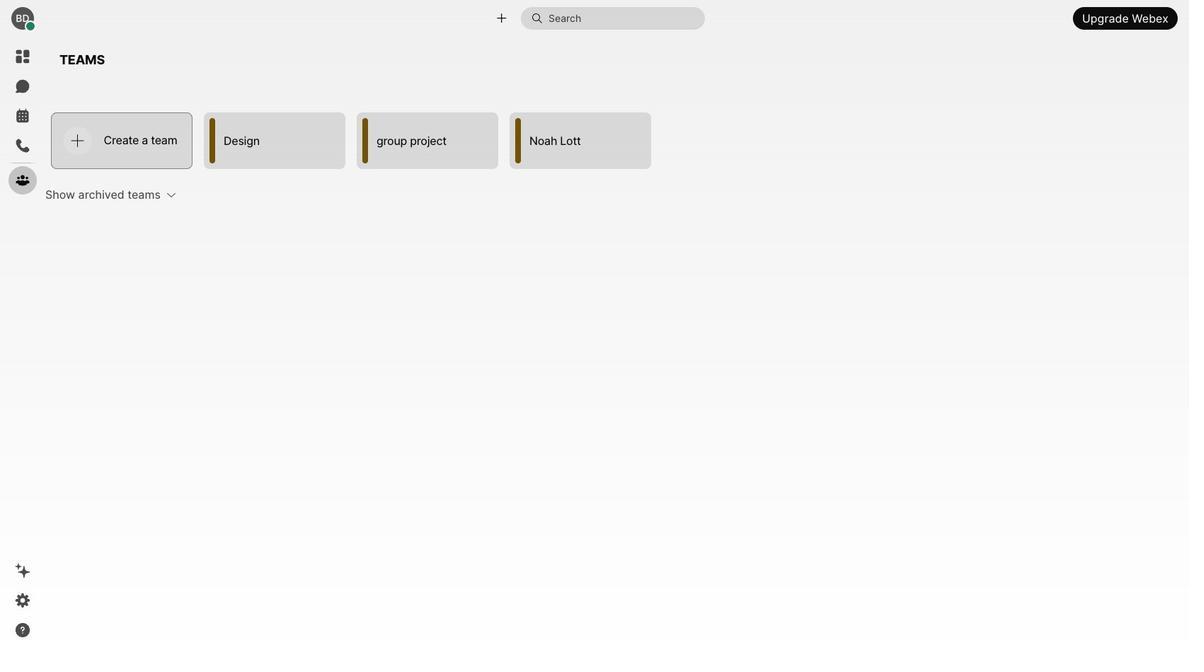 Task type: vqa. For each thing, say whether or not it's contained in the screenshot.
add people by name or email Text Field
no



Task type: locate. For each thing, give the bounding box(es) containing it.
create new team image
[[71, 134, 84, 147]]

webex tab list
[[8, 42, 37, 195]]

show archived teams image
[[166, 190, 176, 200]]

navigation
[[0, 37, 45, 658]]

teams list list
[[45, 107, 1167, 175]]



